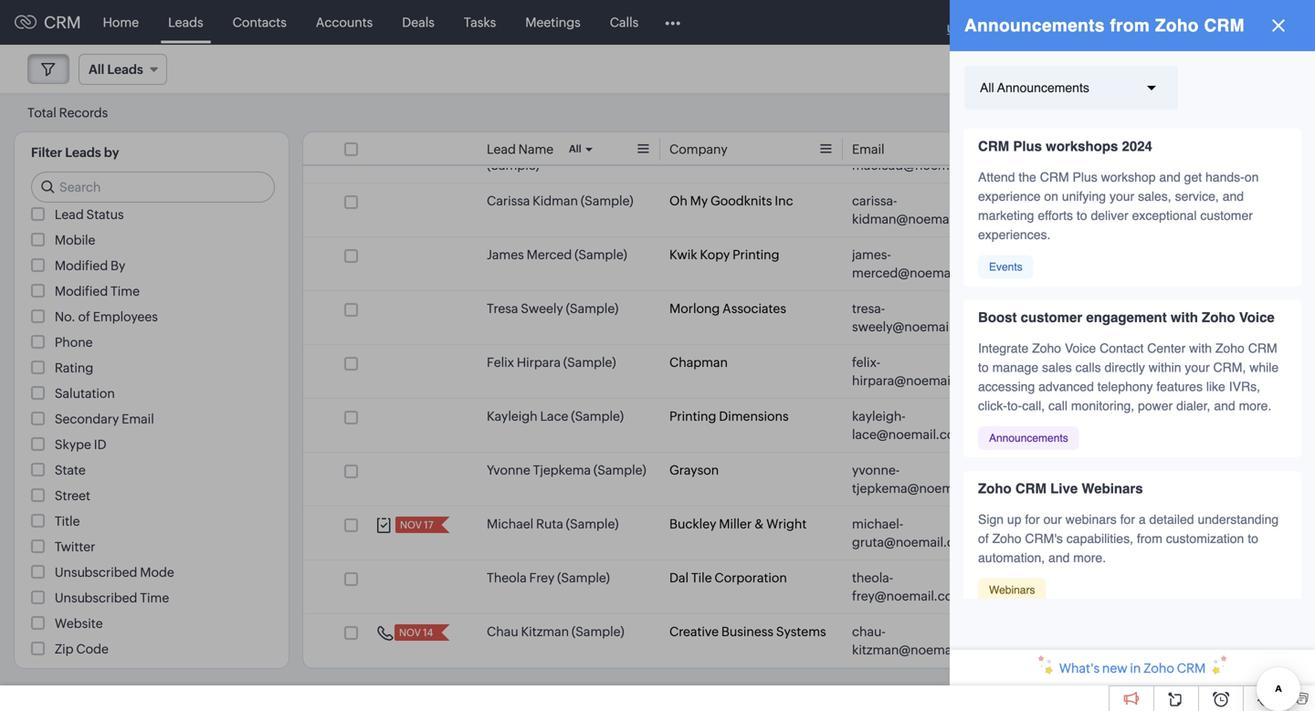 Task type: locate. For each thing, give the bounding box(es) containing it.
oh my goodknits inc
[[670, 194, 794, 208]]

time for unsubscribed time
[[140, 591, 169, 606]]

merced@noemail.com
[[853, 266, 988, 281]]

phone up rating
[[55, 335, 93, 350]]

frey
[[530, 571, 555, 586]]

associates
[[723, 302, 787, 316]]

tjepkema
[[533, 463, 591, 478]]

printing up the grayson
[[670, 409, 717, 424]]

0 horizontal spatial lead
[[55, 207, 84, 222]]

filter
[[31, 145, 62, 160]]

1 online from the top
[[1218, 355, 1257, 370]]

carissa- kidman@noemail.com
[[853, 194, 987, 227]]

nov 17
[[400, 520, 434, 531]]

nov left 17
[[400, 520, 422, 531]]

partner up the external
[[1218, 409, 1262, 424]]

1 5555 from the top
[[1088, 140, 1119, 154]]

yvonne tjepkema (sample) link
[[487, 461, 647, 480]]

6 5555 from the top
[[1088, 409, 1119, 424]]

0 vertical spatial online store
[[1218, 355, 1292, 370]]

(sample) right hirpara
[[564, 355, 616, 370]]

555-555-5555
[[1035, 140, 1119, 154], [1035, 194, 1119, 208], [1035, 248, 1119, 262], [1035, 302, 1119, 316], [1035, 355, 1119, 370], [1035, 409, 1119, 424], [1035, 463, 1119, 478], [1035, 517, 1119, 532], [1035, 571, 1119, 586]]

1 vertical spatial online store
[[1218, 517, 1292, 532]]

phone down create
[[1035, 142, 1073, 157]]

1 vertical spatial printing
[[670, 409, 717, 424]]

0 vertical spatial crm
[[44, 13, 81, 32]]

merced
[[527, 248, 572, 262]]

modified by
[[55, 259, 125, 273]]

state
[[55, 463, 86, 478]]

(sample) inside chau kitzman (sample) link
[[572, 625, 625, 640]]

online down the external
[[1218, 517, 1257, 532]]

(sample) for michael ruta (sample)
[[566, 517, 619, 532]]

(sample) inside michael ruta (sample) link
[[566, 517, 619, 532]]

store
[[1260, 355, 1292, 370], [1260, 517, 1292, 532]]

6 555-555-5555 from the top
[[1035, 409, 1119, 424]]

kopy
[[700, 248, 730, 262]]

home
[[103, 15, 139, 30]]

unsubscribed up website
[[55, 591, 137, 606]]

crm left home link
[[44, 13, 81, 32]]

michael ruta (sample)
[[487, 517, 619, 532]]

online down the seminar
[[1218, 355, 1257, 370]]

(sample) inside carissa kidman (sample) link
[[581, 194, 634, 208]]

leads right home
[[168, 15, 203, 30]]

online store down external referral
[[1218, 517, 1292, 532]]

2 horizontal spatial lead
[[1097, 62, 1126, 76]]

home link
[[88, 0, 154, 44]]

email right secondary
[[122, 412, 154, 427]]

555-555-5555 for kayleigh- lace@noemail.com
[[1035, 409, 1119, 424]]

1 horizontal spatial phone
[[1035, 142, 1073, 157]]

carissa-
[[853, 194, 898, 208]]

1 horizontal spatial partner
[[1270, 302, 1314, 316]]

0 vertical spatial nov
[[400, 520, 422, 531]]

michael- gruta@noemail.com
[[853, 517, 974, 550]]

3 5555 from the top
[[1088, 248, 1119, 262]]

store down seminar partner
[[1260, 355, 1292, 370]]

1 vertical spatial modified
[[55, 284, 108, 299]]

1 unsubscribed from the top
[[55, 566, 137, 580]]

chapman
[[670, 355, 728, 370]]

4 555-555-5555 from the top
[[1035, 302, 1119, 316]]

1 vertical spatial phone
[[55, 335, 93, 350]]

0 vertical spatial email
[[853, 142, 885, 157]]

store down external referral
[[1260, 517, 1292, 532]]

grayson
[[670, 463, 719, 478]]

(sample) down lead name
[[487, 158, 540, 173]]

4 5555 from the top
[[1088, 302, 1119, 316]]

(sample) right kidman
[[581, 194, 634, 208]]

total records
[[27, 106, 108, 120]]

(sample) for tresa sweely (sample)
[[566, 302, 619, 316]]

0 vertical spatial unsubscribed
[[55, 566, 137, 580]]

0 vertical spatial partner
[[1270, 302, 1314, 316]]

referral
[[1269, 463, 1316, 478]]

tresa- sweely@noemail.com
[[853, 302, 983, 334]]

9 5555 from the top
[[1088, 571, 1119, 586]]

zoho
[[1144, 662, 1175, 676]]

1 vertical spatial partner
[[1218, 409, 1262, 424]]

(sample) right the ruta
[[566, 517, 619, 532]]

florence
[[740, 140, 792, 154]]

kayleigh lace (sample)
[[487, 409, 624, 424]]

lead right create
[[1097, 62, 1126, 76]]

1 vertical spatial time
[[140, 591, 169, 606]]

1 horizontal spatial lead
[[487, 142, 516, 157]]

3 555-555-5555 from the top
[[1035, 248, 1119, 262]]

17
[[424, 520, 434, 531]]

0 horizontal spatial phone
[[55, 335, 93, 350]]

0 vertical spatial printing
[[733, 248, 780, 262]]

unsubscribed mode
[[55, 566, 174, 580]]

what's new in zoho crm link
[[950, 651, 1316, 686]]

christopher maclead (sample)
[[487, 140, 612, 173]]

(sample) inside christopher maclead (sample)
[[487, 158, 540, 173]]

0 vertical spatial lead
[[1097, 62, 1126, 76]]

5555 for seminar partner
[[1088, 302, 1119, 316]]

create menu image
[[1040, 11, 1063, 33]]

(sample) right lace
[[571, 409, 624, 424]]

(sample) inside felix hirpara (sample) link
[[564, 355, 616, 370]]

partner right the seminar
[[1270, 302, 1314, 316]]

0 vertical spatial phone
[[1035, 142, 1073, 157]]

mode
[[140, 566, 174, 580]]

9 555-555-5555 from the top
[[1035, 571, 1119, 586]]

0 horizontal spatial crm
[[44, 13, 81, 32]]

5 555-555-5555 from the top
[[1035, 355, 1119, 370]]

time up employees
[[111, 284, 140, 299]]

time
[[111, 284, 140, 299], [140, 591, 169, 606]]

hirpara
[[517, 355, 561, 370]]

(sample) for kayleigh lace (sample)
[[571, 409, 624, 424]]

(sample) for theola frey (sample)
[[557, 571, 610, 586]]

felix-
[[853, 355, 881, 370]]

tresa-
[[853, 302, 886, 316]]

records
[[59, 106, 108, 120]]

tresa
[[487, 302, 518, 316]]

1 horizontal spatial email
[[853, 142, 885, 157]]

2 555-555-5555 from the top
[[1035, 194, 1119, 208]]

download
[[1248, 248, 1309, 262]]

theola- frey@noemail.com
[[853, 571, 965, 604]]

nov 14
[[399, 628, 433, 639]]

555-555-5555 for christopher- maclead@noemail.com
[[1035, 140, 1119, 154]]

0 horizontal spatial email
[[122, 412, 154, 427]]

2 online store from the top
[[1218, 517, 1292, 532]]

lead left name
[[487, 142, 516, 157]]

1 vertical spatial unsubscribed
[[55, 591, 137, 606]]

0 vertical spatial time
[[111, 284, 140, 299]]

christopher-
[[853, 140, 926, 154]]

mobile
[[55, 233, 95, 248]]

chau-
[[853, 625, 886, 640]]

1 vertical spatial lead
[[487, 142, 516, 157]]

kayleigh lace (sample) link
[[487, 408, 624, 426]]

(sample) for felix hirpara (sample)
[[564, 355, 616, 370]]

kwik kopy printing
[[670, 248, 780, 262]]

modified for modified by
[[55, 259, 108, 273]]

in
[[1131, 662, 1142, 676]]

modified up of on the top
[[55, 284, 108, 299]]

5555 for advertisement
[[1088, 194, 1119, 208]]

time for modified time
[[111, 284, 140, 299]]

james-
[[853, 248, 892, 262]]

secondary email
[[55, 412, 154, 427]]

hirpara@noemail.com
[[853, 374, 985, 388]]

1 555-555-5555 from the top
[[1035, 140, 1119, 154]]

calendar image
[[1122, 15, 1138, 30]]

1 horizontal spatial leads
[[168, 15, 203, 30]]

theola-
[[853, 571, 894, 586]]

1 horizontal spatial printing
[[733, 248, 780, 262]]

unsubscribed up unsubscribed time
[[55, 566, 137, 580]]

2 unsubscribed from the top
[[55, 591, 137, 606]]

sweely@noemail.com
[[853, 320, 983, 334]]

1 vertical spatial crm
[[1178, 662, 1206, 676]]

2 vertical spatial lead
[[55, 207, 84, 222]]

yvonne-
[[853, 463, 900, 478]]

chau
[[487, 625, 519, 640]]

leads left 'by'
[[65, 145, 101, 160]]

(sample) inside theola frey (sample) link
[[557, 571, 610, 586]]

online store
[[1218, 355, 1292, 370], [1218, 517, 1292, 532]]

modified down mobile
[[55, 259, 108, 273]]

0 vertical spatial leads
[[168, 15, 203, 30]]

1 vertical spatial nov
[[399, 628, 421, 639]]

online store down seminar partner
[[1218, 355, 1292, 370]]

tasks link
[[449, 0, 511, 44]]

unsubscribed for unsubscribed mode
[[55, 566, 137, 580]]

1 vertical spatial leads
[[65, 145, 101, 160]]

christopher- maclead@noemail.com
[[853, 140, 994, 173]]

gruta@noemail.com
[[853, 535, 974, 550]]

lead up mobile
[[55, 207, 84, 222]]

7 555-555-5555 from the top
[[1035, 463, 1119, 478]]

nov left 14
[[399, 628, 421, 639]]

email up carissa-
[[853, 142, 885, 157]]

kwik
[[670, 248, 698, 262]]

(sample) for chau kitzman (sample)
[[572, 625, 625, 640]]

1 vertical spatial store
[[1260, 517, 1292, 532]]

buckley
[[670, 517, 717, 532]]

crm right zoho
[[1178, 662, 1206, 676]]

row group
[[303, 130, 1316, 669]]

external referral
[[1218, 463, 1316, 478]]

(sample) right merced
[[575, 248, 628, 262]]

felix hirpara (sample) link
[[487, 354, 616, 372]]

(sample) right 'kitzman' at the left
[[572, 625, 625, 640]]

2 5555 from the top
[[1088, 194, 1119, 208]]

printing right kopy
[[733, 248, 780, 262]]

1 vertical spatial online
[[1218, 517, 1257, 532]]

1 online store from the top
[[1218, 355, 1292, 370]]

lead inside button
[[1097, 62, 1126, 76]]

skype id
[[55, 438, 107, 452]]

employees
[[93, 310, 158, 324]]

upgrade
[[947, 23, 1000, 35]]

lead
[[1097, 62, 1126, 76], [487, 142, 516, 157], [55, 207, 84, 222]]

(sample) inside tresa sweely (sample) link
[[566, 302, 619, 316]]

zip code
[[55, 642, 109, 657]]

7 5555 from the top
[[1088, 463, 1119, 478]]

0 vertical spatial store
[[1260, 355, 1292, 370]]

(sample) inside kayleigh lace (sample) link
[[571, 409, 624, 424]]

external
[[1218, 463, 1267, 478]]

2 modified from the top
[[55, 284, 108, 299]]

0 vertical spatial online
[[1218, 355, 1257, 370]]

leads
[[168, 15, 203, 30], [65, 145, 101, 160]]

sweely
[[521, 302, 564, 316]]

rangoni
[[670, 140, 719, 154]]

5 5555 from the top
[[1088, 355, 1119, 370]]

(sample) inside james merced (sample) link
[[575, 248, 628, 262]]

5555
[[1088, 140, 1119, 154], [1088, 194, 1119, 208], [1088, 248, 1119, 262], [1088, 302, 1119, 316], [1088, 355, 1119, 370], [1088, 409, 1119, 424], [1088, 463, 1119, 478], [1088, 517, 1119, 532], [1088, 571, 1119, 586]]

nov
[[400, 520, 422, 531], [399, 628, 421, 639]]

lead status
[[55, 207, 124, 222]]

(sample) right tjepkema
[[594, 463, 647, 478]]

555-555-5555 for felix- hirpara@noemail.com
[[1035, 355, 1119, 370]]

1 modified from the top
[[55, 259, 108, 273]]

(sample) right the sweely at the left
[[566, 302, 619, 316]]

(sample) right frey
[[557, 571, 610, 586]]

(sample) inside yvonne tjepkema (sample) link
[[594, 463, 647, 478]]

total
[[27, 106, 56, 120]]

time down mode at the bottom left
[[140, 591, 169, 606]]

0 vertical spatial modified
[[55, 259, 108, 273]]

carissa- kidman@noemail.com link
[[853, 192, 999, 228]]



Task type: describe. For each thing, give the bounding box(es) containing it.
5555 for online store
[[1088, 355, 1119, 370]]

deals link
[[388, 0, 449, 44]]

nov for michael
[[400, 520, 422, 531]]

all
[[569, 143, 582, 155]]

status
[[86, 207, 124, 222]]

2 store from the top
[[1260, 517, 1292, 532]]

buckley miller & wright
[[670, 517, 807, 532]]

james- merced@noemail.com link
[[853, 246, 999, 282]]

kidman
[[533, 194, 578, 208]]

nov for chau
[[399, 628, 421, 639]]

leads link
[[154, 0, 218, 44]]

michael
[[487, 517, 534, 532]]

555-555-5555 for yvonne- tjepkema@noemail.com
[[1035, 463, 1119, 478]]

web download
[[1218, 248, 1309, 262]]

creative
[[670, 625, 719, 640]]

0 horizontal spatial printing
[[670, 409, 717, 424]]

creative business systems
[[670, 625, 827, 640]]

crm link
[[15, 13, 81, 32]]

(sample) for christopher maclead (sample)
[[487, 158, 540, 173]]

by
[[111, 259, 125, 273]]

lead for all
[[487, 142, 516, 157]]

unsubscribed time
[[55, 591, 169, 606]]

seminar partner
[[1218, 302, 1314, 316]]

5555 for external referral
[[1088, 463, 1119, 478]]

dimensions
[[719, 409, 789, 424]]

(sample) for james merced (sample)
[[575, 248, 628, 262]]

tresa sweely (sample) link
[[487, 300, 619, 318]]

contacts link
[[218, 0, 301, 44]]

create
[[1054, 62, 1095, 76]]

kayleigh- lace@noemail.com link
[[853, 408, 999, 444]]

accounts
[[316, 15, 373, 30]]

14
[[423, 628, 433, 639]]

kitzman
[[521, 625, 569, 640]]

title
[[55, 514, 80, 529]]

printing dimensions
[[670, 409, 789, 424]]

5555 for partner
[[1088, 409, 1119, 424]]

tjepkema@noemail.com
[[853, 482, 998, 496]]

seminar
[[1218, 302, 1267, 316]]

james
[[487, 248, 524, 262]]

1 store from the top
[[1260, 355, 1292, 370]]

michael- gruta@noemail.com link
[[853, 515, 999, 552]]

michael ruta (sample) link
[[487, 515, 619, 534]]

555-555-5555 for tresa- sweely@noemail.com
[[1035, 302, 1119, 316]]

carissa kidman (sample) link
[[487, 192, 634, 210]]

lead for mobile
[[55, 207, 84, 222]]

morlong
[[670, 302, 720, 316]]

lead name
[[487, 142, 554, 157]]

miller
[[719, 517, 752, 532]]

8 555-555-5555 from the top
[[1035, 517, 1119, 532]]

555-555-5555 for carissa- kidman@noemail.com
[[1035, 194, 1119, 208]]

theola- frey@noemail.com link
[[853, 569, 999, 606]]

chau- kitzman@noemail.com link
[[853, 623, 999, 660]]

felix
[[487, 355, 514, 370]]

business
[[722, 625, 774, 640]]

8 5555 from the top
[[1088, 517, 1119, 532]]

advertisement
[[1218, 194, 1305, 208]]

chau kitzman (sample)
[[487, 625, 625, 640]]

maclead@noemail.com
[[853, 158, 994, 173]]

felix- hirpara@noemail.com link
[[853, 354, 999, 390]]

maclead
[[561, 140, 612, 154]]

modified for modified time
[[55, 284, 108, 299]]

5555 for web download
[[1088, 248, 1119, 262]]

0 horizontal spatial leads
[[65, 145, 101, 160]]

1 horizontal spatial crm
[[1178, 662, 1206, 676]]

modified time
[[55, 284, 140, 299]]

no.
[[55, 310, 76, 324]]

zip
[[55, 642, 74, 657]]

555-555-5555 for james- merced@noemail.com
[[1035, 248, 1119, 262]]

what's
[[1060, 662, 1100, 676]]

2 online from the top
[[1218, 517, 1257, 532]]

my
[[690, 194, 708, 208]]

(sample) for carissa kidman (sample)
[[581, 194, 634, 208]]

oh
[[670, 194, 688, 208]]

free upgrade
[[947, 9, 1000, 35]]

kayleigh- lace@noemail.com
[[853, 409, 967, 442]]

kayleigh-
[[853, 409, 906, 424]]

felix- hirpara@noemail.com
[[853, 355, 985, 388]]

1 vertical spatial email
[[122, 412, 154, 427]]

james merced (sample) link
[[487, 246, 628, 264]]

rating
[[55, 361, 93, 376]]

christopher maclead (sample) link
[[487, 138, 651, 175]]

accounts link
[[301, 0, 388, 44]]

tile
[[692, 571, 712, 586]]

corporation
[[715, 571, 788, 586]]

no. of employees
[[55, 310, 158, 324]]

unsubscribed for unsubscribed time
[[55, 591, 137, 606]]

skype
[[55, 438, 91, 452]]

555-555-5555 for theola- frey@noemail.com
[[1035, 571, 1119, 586]]

what's new in zoho crm
[[1060, 662, 1206, 676]]

carissa
[[487, 194, 530, 208]]

row group containing christopher maclead (sample)
[[303, 130, 1316, 669]]

wright
[[767, 517, 807, 532]]

(sample) for yvonne tjepkema (sample)
[[594, 463, 647, 478]]

code
[[76, 642, 109, 657]]

create lead button
[[1036, 54, 1145, 84]]

Search text field
[[32, 173, 274, 202]]

filter leads by
[[31, 145, 119, 160]]

meetings
[[526, 15, 581, 30]]

kitzman@noemail.com
[[853, 643, 989, 658]]

calls link
[[595, 0, 654, 44]]

twitter
[[55, 540, 95, 555]]

chau- kitzman@noemail.com
[[853, 625, 989, 658]]

michael-
[[853, 517, 904, 532]]

create menu element
[[1029, 0, 1074, 44]]

0 horizontal spatial partner
[[1218, 409, 1262, 424]]



Task type: vqa. For each thing, say whether or not it's contained in the screenshot.
Referral
yes



